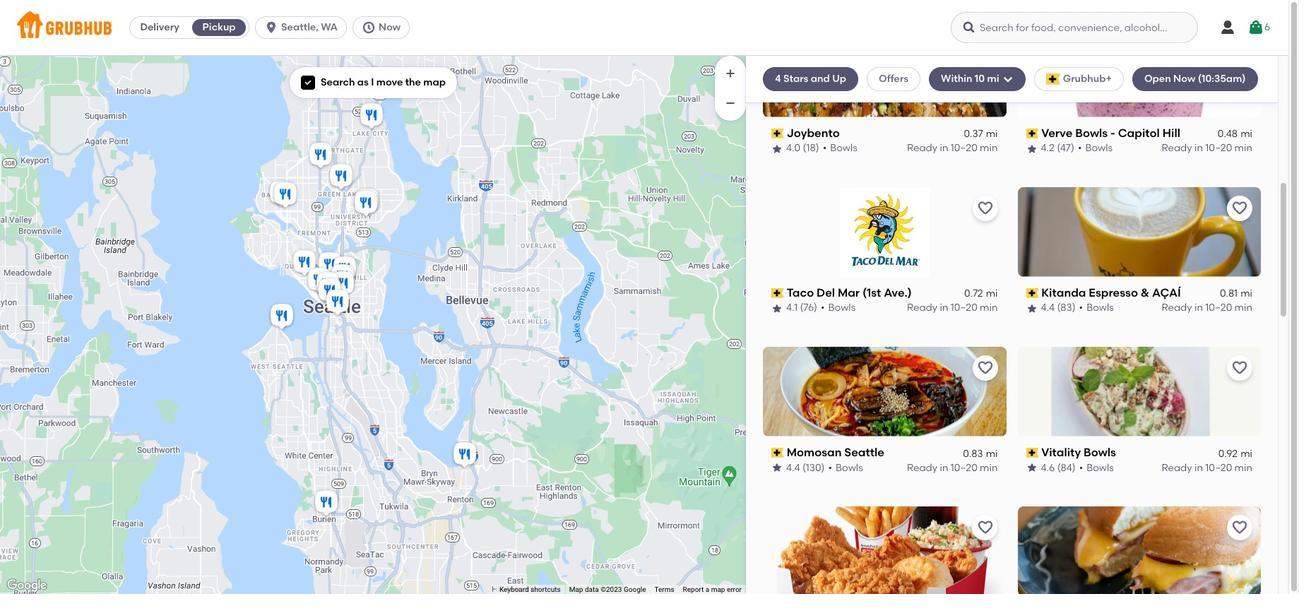 Task type: locate. For each thing, give the bounding box(es) containing it.
unwind cafe image
[[268, 301, 296, 333]]

0.72
[[965, 288, 984, 300]]

1 vertical spatial now
[[1174, 73, 1196, 85]]

star icon image left 4.1
[[772, 303, 783, 314]]

now
[[379, 21, 401, 33], [1174, 73, 1196, 85]]

10–20 down 0.92 at the right bottom
[[1206, 462, 1233, 474]]

1 vertical spatial save this restaurant image
[[1232, 200, 1249, 217]]

map
[[424, 76, 446, 88], [711, 586, 725, 594]]

0 vertical spatial 4.4
[[1041, 302, 1055, 314]]

10–20
[[951, 142, 978, 154], [1206, 142, 1233, 154], [951, 302, 978, 314], [1206, 302, 1233, 314], [951, 462, 978, 474], [1206, 462, 1233, 474]]

10–20 down '0.83'
[[951, 462, 978, 474]]

report
[[683, 586, 704, 594]]

star icon image for taco del mar (1st ave.)
[[772, 303, 783, 314]]

4.4 left (130)
[[787, 462, 800, 474]]

10–20 down the 0.72
[[951, 302, 978, 314]]

save this restaurant button for momosan seattle
[[973, 355, 998, 381]]

papaya vietnamese cafe image
[[451, 440, 479, 471]]

10–20 for taco del mar (1st ave.)
[[951, 302, 978, 314]]

save this restaurant button for vitality bowls
[[1228, 355, 1253, 381]]

(76)
[[800, 302, 818, 314]]

keyboard
[[500, 586, 529, 594]]

•
[[823, 142, 827, 154], [1078, 142, 1082, 154], [821, 302, 825, 314], [1080, 302, 1084, 314], [829, 462, 833, 474], [1080, 462, 1084, 474]]

verve bowls image
[[267, 178, 295, 210]]

kitanda espresso & açaí image
[[331, 254, 359, 285]]

verve bowls - capitol hill image
[[329, 262, 357, 293]]

min down the 0.92 mi
[[1235, 462, 1253, 474]]

4.4
[[1041, 302, 1055, 314], [787, 462, 800, 474]]

bowls for verve bowls - capitol hill
[[1086, 142, 1113, 154]]

star icon image left 4.4 (130) on the bottom right
[[772, 463, 783, 474]]

4.4 for kitanda espresso & açaí
[[1041, 302, 1055, 314]]

bowls down kitanda espresso & açaí
[[1087, 302, 1114, 314]]

data
[[585, 586, 599, 594]]

proceed to checkout
[[1130, 543, 1233, 555]]

0.37 mi
[[964, 128, 998, 140]]

mi right 0.37
[[986, 128, 998, 140]]

verve bowls - capitol hill
[[1042, 126, 1181, 140]]

mi
[[988, 73, 1000, 85], [986, 128, 998, 140], [1241, 128, 1253, 140], [986, 288, 998, 300], [1241, 288, 1253, 300], [986, 447, 998, 459], [1241, 447, 1253, 459]]

0 horizontal spatial svg image
[[362, 20, 376, 35]]

seattle, wa button
[[255, 16, 353, 39]]

momosan seattle
[[787, 446, 885, 459]]

bowls
[[1076, 126, 1108, 140], [831, 142, 858, 154], [1086, 142, 1113, 154], [829, 302, 856, 314], [1087, 302, 1114, 314], [1084, 446, 1117, 459], [836, 462, 864, 474], [1087, 462, 1115, 474]]

mi right 0.81
[[1241, 288, 1253, 300]]

bowls down "vitality bowls"
[[1087, 462, 1115, 474]]

bowls right vitality
[[1084, 446, 1117, 459]]

1 vertical spatial 4.4
[[787, 462, 800, 474]]

min down the 0.72 mi
[[980, 302, 998, 314]]

veggie grill image
[[314, 270, 342, 301]]

kfc logo image
[[763, 506, 1007, 594]]

• bowls down verve bowls - capitol hill
[[1078, 142, 1113, 154]]

star icon image for joybento
[[772, 143, 783, 155]]

now up "move"
[[379, 21, 401, 33]]

in for verve bowls - capitol hill
[[1195, 142, 1204, 154]]

jamba image
[[353, 186, 382, 217]]

delivery button
[[130, 16, 189, 39]]

©2023
[[601, 586, 622, 594]]

in for momosan seattle
[[940, 462, 949, 474]]

ready in 10–20 min for joybento
[[907, 142, 998, 154]]

save this restaurant button for kitanda espresso & açaí
[[1228, 196, 1253, 221]]

star icon image
[[772, 143, 783, 155], [1027, 143, 1038, 155], [772, 303, 783, 314], [1027, 303, 1038, 314], [772, 463, 783, 474], [1027, 463, 1038, 474]]

star icon image down subscription pass image
[[1027, 303, 1038, 314]]

ready in 10–20 min down the 0.72
[[907, 302, 998, 314]]

0 vertical spatial map
[[424, 76, 446, 88]]

• bowls right (18)
[[823, 142, 858, 154]]

save this restaurant image
[[1232, 40, 1249, 57], [977, 200, 994, 217], [977, 360, 994, 377], [1232, 360, 1249, 377], [977, 519, 994, 536]]

star icon image left 4.6
[[1027, 463, 1038, 474]]

star icon image left 4.2
[[1027, 143, 1038, 155]]

açaí
[[1153, 286, 1182, 300]]

keyboard shortcuts
[[500, 586, 561, 594]]

subscription pass image left momosan
[[772, 448, 784, 458]]

min for taco del mar (1st ave.)
[[980, 302, 998, 314]]

bowls down verve bowls - capitol hill
[[1086, 142, 1113, 154]]

capitol
[[1119, 126, 1160, 140]]

1 horizontal spatial map
[[711, 586, 725, 594]]

svg image right wa
[[362, 20, 376, 35]]

• right (76)
[[821, 302, 825, 314]]

wa
[[321, 21, 338, 33]]

1 horizontal spatial 4.4
[[1041, 302, 1055, 314]]

10–20 down 0.81
[[1206, 302, 1233, 314]]

vitality bowls logo image
[[1018, 347, 1262, 437]]

4.6
[[1041, 462, 1055, 474]]

subscription pass image left verve
[[1027, 129, 1039, 139]]

4.0 (18)
[[787, 142, 820, 154]]

(10:35am)
[[1198, 73, 1246, 85]]

svg image inside seattle, wa button
[[264, 20, 279, 35]]

0.92
[[1219, 447, 1238, 459]]

open now (10:35am)
[[1145, 73, 1246, 85]]

unwind cafe logo image
[[1018, 506, 1262, 594]]

ready in 10–20 min down 0.92 at the right bottom
[[1162, 462, 1253, 474]]

vietlicious image
[[329, 269, 357, 300]]

mi for verve
[[1241, 128, 1253, 140]]

min down 0.37 mi
[[980, 142, 998, 154]]

0 horizontal spatial now
[[379, 21, 401, 33]]

0 vertical spatial now
[[379, 21, 401, 33]]

search as i move the map
[[321, 76, 446, 88]]

mi right 0.92 at the right bottom
[[1241, 447, 1253, 459]]

google
[[624, 586, 646, 594]]

subscription pass image
[[772, 129, 784, 139], [1027, 129, 1039, 139], [772, 288, 784, 298], [772, 448, 784, 458], [1027, 448, 1039, 458]]

subscription pass image left vitality
[[1027, 448, 1039, 458]]

save this restaurant image for momosan seattle
[[977, 360, 994, 377]]

mi right 0.48
[[1241, 128, 1253, 140]]

within
[[941, 73, 973, 85]]

• right the (47) on the right
[[1078, 142, 1082, 154]]

map region
[[0, 0, 864, 594]]

as
[[357, 76, 369, 88]]

save this restaurant image
[[977, 40, 994, 57], [1232, 200, 1249, 217], [1232, 519, 1249, 536]]

• right (84)
[[1080, 462, 1084, 474]]

0 vertical spatial save this restaurant image
[[977, 40, 994, 57]]

min down 0.48 mi
[[1235, 142, 1253, 154]]

bowls down mar
[[829, 302, 856, 314]]

ready in 10–20 min for verve bowls - capitol hill
[[1162, 142, 1253, 154]]

pickup button
[[189, 16, 249, 39]]

bowls down momosan seattle
[[836, 462, 864, 474]]

save this restaurant button for verve bowls - capitol hill
[[1228, 36, 1253, 61]]

svg image
[[1220, 19, 1237, 36], [362, 20, 376, 35]]

• right (18)
[[823, 142, 827, 154]]

ready
[[907, 142, 938, 154], [1162, 142, 1193, 154], [907, 302, 938, 314], [1162, 302, 1193, 314], [907, 462, 938, 474], [1162, 462, 1193, 474]]

ready in 10–20 min for vitality bowls
[[1162, 462, 1253, 474]]

• for kitanda espresso & açaí
[[1080, 302, 1084, 314]]

bowls for taco del mar (1st ave.)
[[829, 302, 856, 314]]

10–20 for verve bowls - capitol hill
[[1206, 142, 1233, 154]]

ready for joybento
[[907, 142, 938, 154]]

10–20 down 0.37
[[951, 142, 978, 154]]

seattle, wa
[[281, 21, 338, 33]]

now inside button
[[379, 21, 401, 33]]

google image
[[4, 577, 50, 594]]

momosan seattle image
[[324, 287, 352, 318]]

ready in 10–20 min down '0.83'
[[907, 462, 998, 474]]

offers
[[879, 73, 909, 85]]

ready in 10–20 min for momosan seattle
[[907, 462, 998, 474]]

svg image
[[1248, 19, 1265, 36], [264, 20, 279, 35], [963, 20, 977, 35], [1003, 74, 1014, 85], [304, 79, 312, 87]]

1 horizontal spatial now
[[1174, 73, 1196, 85]]

• bowls down kitanda espresso & açaí
[[1080, 302, 1114, 314]]

• down momosan seattle
[[829, 462, 833, 474]]

joybento
[[787, 126, 840, 140]]

min down 0.81 mi
[[1235, 302, 1253, 314]]

4.2 (47)
[[1041, 142, 1075, 154]]

stars
[[784, 73, 809, 85]]

kfc image
[[290, 248, 319, 279]]

vitality bowls image
[[316, 250, 344, 281]]

ready for momosan seattle
[[907, 462, 938, 474]]

taco del mar (1st ave.) logo image
[[840, 187, 930, 277]]

verve
[[1042, 126, 1073, 140]]

svg image for 6
[[1248, 19, 1265, 36]]

min for verve bowls - capitol hill
[[1235, 142, 1253, 154]]

mi for vitality
[[1241, 447, 1253, 459]]

bowls for kitanda espresso & açaí
[[1087, 302, 1114, 314]]

bowls right (18)
[[831, 142, 858, 154]]

ohana kitchen image
[[312, 488, 341, 519]]

mi right the 0.72
[[986, 288, 998, 300]]

proceed to checkout button
[[1087, 536, 1276, 562]]

• bowls down momosan seattle
[[829, 462, 864, 474]]

vitality
[[1042, 446, 1081, 459]]

ready in 10–20 min down 0.48
[[1162, 142, 1253, 154]]

svg image left 6 button
[[1220, 19, 1237, 36]]

10–20 for joybento
[[951, 142, 978, 154]]

in
[[940, 142, 949, 154], [1195, 142, 1204, 154], [940, 302, 949, 314], [1195, 302, 1204, 314], [940, 462, 949, 474], [1195, 462, 1204, 474]]

ready in 10–20 min down 0.81
[[1162, 302, 1253, 314]]

map right "a"
[[711, 586, 725, 594]]

• bowls for vitality bowls
[[1080, 462, 1115, 474]]

star icon image left 4.0
[[772, 143, 783, 155]]

• bowls for kitanda espresso & açaí
[[1080, 302, 1114, 314]]

ready in 10–20 min down 0.37
[[907, 142, 998, 154]]

• bowls down "vitality bowls"
[[1080, 462, 1115, 474]]

• bowls
[[823, 142, 858, 154], [1078, 142, 1113, 154], [821, 302, 856, 314], [1080, 302, 1114, 314], [829, 462, 864, 474], [1080, 462, 1115, 474]]

4.1 (76)
[[787, 302, 818, 314]]

subscription pass image left taco
[[772, 288, 784, 298]]

i
[[371, 76, 374, 88]]

-
[[1111, 126, 1116, 140]]

subscription pass image left joybento
[[772, 129, 784, 139]]

min down the 0.83 mi
[[980, 462, 998, 474]]

4.4 left (83)
[[1041, 302, 1055, 314]]

report a map error
[[683, 586, 742, 594]]

0.72 mi
[[965, 288, 998, 300]]

ave.)
[[884, 286, 912, 300]]

momosan seattle logo image
[[763, 347, 1007, 437]]

6
[[1265, 21, 1271, 33]]

save this restaurant button for joybento
[[973, 36, 998, 61]]

espresso
[[1089, 286, 1139, 300]]

save this restaurant image for taco del mar (1st ave.)
[[977, 200, 994, 217]]

mi right '0.83'
[[986, 447, 998, 459]]

svg image inside 6 button
[[1248, 19, 1265, 36]]

map right 'the'
[[424, 76, 446, 88]]

kitanda espresso & açaí logo image
[[1018, 187, 1262, 277]]

in for vitality bowls
[[1195, 462, 1204, 474]]

main navigation navigation
[[0, 0, 1289, 56]]

now right open
[[1174, 73, 1196, 85]]

(83)
[[1058, 302, 1076, 314]]

• bowls down mar
[[821, 302, 856, 314]]

0 horizontal spatial 4.4
[[787, 462, 800, 474]]

10–20 down 0.48
[[1206, 142, 1233, 154]]

4 stars and up
[[775, 73, 847, 85]]

to
[[1173, 543, 1183, 555]]

• for taco del mar (1st ave.)
[[821, 302, 825, 314]]

kitanda espresso & acai - greenlake image
[[327, 161, 355, 193]]

0 horizontal spatial map
[[424, 76, 446, 88]]

del
[[817, 286, 835, 300]]

mi for momosan
[[986, 447, 998, 459]]

• right (83)
[[1080, 302, 1084, 314]]



Task type: vqa. For each thing, say whether or not it's contained in the screenshot.


Task type: describe. For each thing, give the bounding box(es) containing it.
4
[[775, 73, 781, 85]]

bowls for momosan seattle
[[836, 462, 864, 474]]

plus icon image
[[724, 66, 738, 81]]

map data ©2023 google
[[569, 586, 646, 594]]

a
[[706, 586, 710, 594]]

4.2
[[1041, 142, 1055, 154]]

verve bowls - capitol hill logo image
[[1018, 28, 1262, 117]]

subscription pass image for vitality bowls
[[1027, 448, 1039, 458]]

delivery
[[140, 21, 179, 33]]

in for kitanda espresso & açaí
[[1195, 302, 1204, 314]]

ready for vitality bowls
[[1162, 462, 1193, 474]]

min for joybento
[[980, 142, 998, 154]]

(84)
[[1058, 462, 1076, 474]]

0.48 mi
[[1218, 128, 1253, 140]]

subscription pass image for verve bowls - capitol hill
[[1027, 129, 1039, 139]]

juice press image
[[352, 188, 380, 219]]

• bowls for momosan seattle
[[829, 462, 864, 474]]

svg image for search as i move the map
[[304, 79, 312, 87]]

the
[[405, 76, 421, 88]]

ready for verve bowls - capitol hill
[[1162, 142, 1193, 154]]

star icon image for vitality bowls
[[1027, 463, 1038, 474]]

svg image inside now button
[[362, 20, 376, 35]]

and
[[811, 73, 830, 85]]

joybento image
[[316, 276, 344, 307]]

seattle
[[845, 446, 885, 459]]

0.83 mi
[[963, 447, 998, 459]]

4.6 (84)
[[1041, 462, 1076, 474]]

subscription pass image for joybento
[[772, 129, 784, 139]]

min for momosan seattle
[[980, 462, 998, 474]]

• bowls for joybento
[[823, 142, 858, 154]]

kitanda
[[1042, 286, 1087, 300]]

taco
[[787, 286, 814, 300]]

• bowls for taco del mar (1st ave.)
[[821, 302, 856, 314]]

1 horizontal spatial svg image
[[1220, 19, 1237, 36]]

4.1
[[787, 302, 798, 314]]

taco del mar (1st ave.) image
[[305, 265, 334, 296]]

mi for taco
[[986, 288, 998, 300]]

checkout
[[1186, 543, 1233, 555]]

joybento logo image
[[763, 28, 1007, 117]]

hill
[[1163, 126, 1181, 140]]

&
[[1141, 286, 1150, 300]]

10–20 for momosan seattle
[[951, 462, 978, 474]]

(130)
[[803, 462, 825, 474]]

0.81 mi
[[1220, 288, 1253, 300]]

subscription pass image for taco del mar (1st ave.)
[[772, 288, 784, 298]]

pickup
[[203, 21, 236, 33]]

grubhub+
[[1063, 73, 1112, 85]]

error
[[727, 586, 742, 594]]

0.48
[[1218, 128, 1238, 140]]

mar
[[838, 286, 860, 300]]

terms link
[[655, 586, 675, 594]]

kitanda espresso & açaí
[[1042, 286, 1182, 300]]

10
[[975, 73, 985, 85]]

6 button
[[1248, 15, 1271, 40]]

ready in 10–20 min for kitanda espresso & açaí
[[1162, 302, 1253, 314]]

(1st
[[863, 286, 882, 300]]

0.83
[[963, 447, 984, 459]]

svg image for seattle, wa
[[264, 20, 279, 35]]

1 vertical spatial map
[[711, 586, 725, 594]]

ready for kitanda espresso & açaí
[[1162, 302, 1193, 314]]

Search for food, convenience, alcohol... search field
[[951, 12, 1199, 43]]

10–20 for kitanda espresso & açaí
[[1206, 302, 1233, 314]]

terms
[[655, 586, 675, 594]]

star icon image for momosan seattle
[[772, 463, 783, 474]]

0.37
[[964, 128, 984, 140]]

2 vertical spatial save this restaurant image
[[1232, 519, 1249, 536]]

open
[[1145, 73, 1172, 85]]

grubhub plus flag logo image
[[1046, 74, 1061, 85]]

map
[[569, 586, 583, 594]]

bowls for vitality bowls
[[1087, 462, 1115, 474]]

shortcuts
[[531, 586, 561, 594]]

now button
[[353, 16, 416, 39]]

momosan
[[787, 446, 842, 459]]

star icon image for verve bowls - capitol hill
[[1027, 143, 1038, 155]]

10–20 for vitality bowls
[[1206, 462, 1233, 474]]

• bowls for verve bowls - capitol hill
[[1078, 142, 1113, 154]]

seattle,
[[281, 21, 319, 33]]

0.81
[[1220, 288, 1238, 300]]

report a map error link
[[683, 586, 742, 594]]

4.0
[[787, 142, 801, 154]]

0.92 mi
[[1219, 447, 1253, 459]]

ready in 10–20 min for taco del mar (1st ave.)
[[907, 302, 998, 314]]

subscription pass image for momosan seattle
[[772, 448, 784, 458]]

(47)
[[1057, 142, 1075, 154]]

bowls left -
[[1076, 126, 1108, 140]]

search
[[321, 76, 355, 88]]

keyboard shortcuts button
[[500, 585, 561, 594]]

save this restaurant button for taco del mar (1st ave.)
[[973, 196, 998, 221]]

4.4 (83)
[[1041, 302, 1076, 314]]

taco bell image
[[307, 140, 335, 171]]

star icon image for kitanda espresso & açaí
[[1027, 303, 1038, 314]]

• for momosan seattle
[[829, 462, 833, 474]]

mi right the 10
[[988, 73, 1000, 85]]

mi for kitanda
[[1241, 288, 1253, 300]]

subscription pass image
[[1027, 288, 1039, 298]]

bowls for joybento
[[831, 142, 858, 154]]

minus icon image
[[724, 96, 738, 110]]

• for joybento
[[823, 142, 827, 154]]

taco del mar (1st ave.)
[[787, 286, 912, 300]]

4.4 for momosan seattle
[[787, 462, 800, 474]]

in for joybento
[[940, 142, 949, 154]]

• for vitality bowls
[[1080, 462, 1084, 474]]

save this restaurant image for kitanda espresso & açaí
[[1232, 200, 1249, 217]]

proceed
[[1130, 543, 1171, 555]]

save this restaurant image for verve bowls - capitol hill
[[1232, 40, 1249, 57]]

4.4 (130)
[[787, 462, 825, 474]]

save this restaurant image for joybento
[[977, 40, 994, 57]]

emerald city smoothie image
[[271, 180, 300, 211]]

vitality bowls
[[1042, 446, 1117, 459]]

ready for taco del mar (1st ave.)
[[907, 302, 938, 314]]

min for vitality bowls
[[1235, 462, 1253, 474]]

within 10 mi
[[941, 73, 1000, 85]]

move
[[377, 76, 403, 88]]

in for taco del mar (1st ave.)
[[940, 302, 949, 314]]

save this restaurant image for vitality bowls
[[1232, 360, 1249, 377]]

(18)
[[803, 142, 820, 154]]

up
[[833, 73, 847, 85]]

mount & bao image
[[358, 101, 386, 132]]

• for verve bowls - capitol hill
[[1078, 142, 1082, 154]]

min for kitanda espresso & açaí
[[1235, 302, 1253, 314]]



